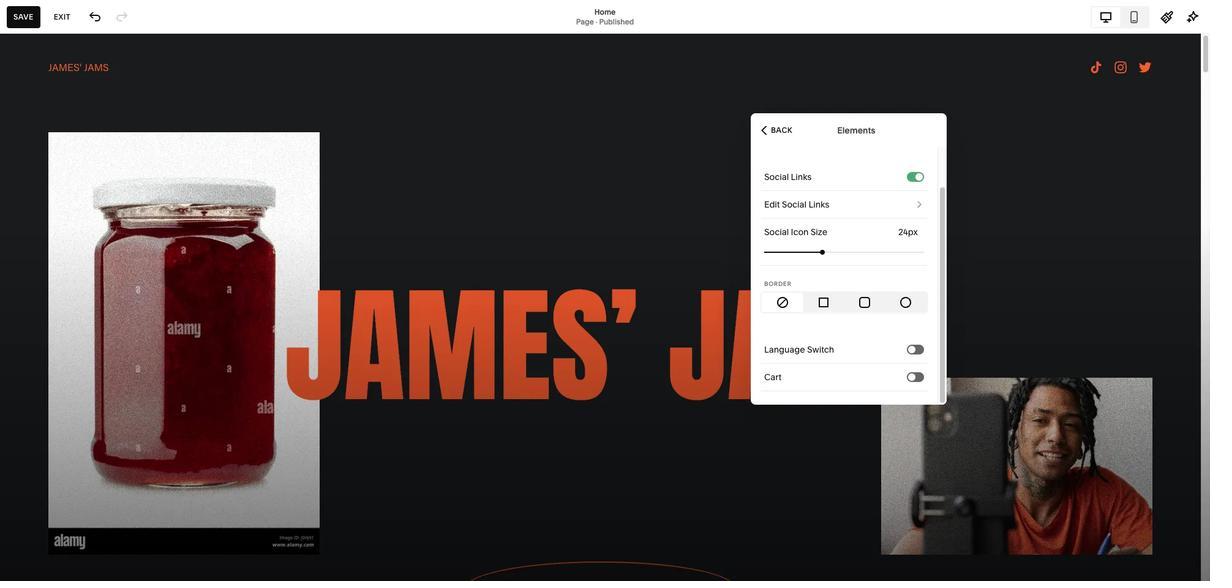 Task type: describe. For each thing, give the bounding box(es) containing it.
back
[[771, 125, 793, 134]]

icon
[[791, 227, 809, 238]]

social icon size
[[765, 227, 828, 238]]

size
[[811, 227, 828, 238]]

page
[[576, 17, 594, 26]]

Social Icon Size text field
[[899, 225, 921, 239]]

scheduling link
[[20, 186, 136, 200]]

elements
[[838, 125, 876, 136]]

1 horizontal spatial tab list
[[1093, 7, 1149, 27]]

library
[[49, 467, 82, 479]]

border
[[765, 281, 792, 287]]

Social Icon Size range field
[[765, 239, 925, 266]]

published
[[599, 17, 634, 26]]

1 vertical spatial social
[[782, 199, 807, 210]]

asset library
[[20, 467, 82, 479]]

settings
[[20, 489, 59, 502]]

social links
[[765, 172, 812, 183]]

1 vertical spatial tab list
[[762, 293, 927, 313]]

james
[[49, 551, 72, 561]]

language
[[765, 344, 806, 355]]

edit social links
[[765, 199, 830, 210]]

2 icon image from the left
[[817, 296, 831, 309]]

marketing
[[20, 120, 68, 132]]

analytics link
[[20, 164, 136, 178]]

edit
[[765, 199, 780, 210]]

0 vertical spatial links
[[791, 172, 812, 183]]

home
[[595, 7, 616, 16]]



Task type: locate. For each thing, give the bounding box(es) containing it.
Language Switch checkbox
[[909, 346, 916, 353]]

links
[[791, 172, 812, 183], [809, 199, 830, 210]]

asset library link
[[20, 467, 136, 481]]

peterson
[[73, 551, 105, 561]]

Cart checkbox
[[909, 373, 916, 381]]

social up edit
[[765, 172, 789, 183]]

home page · published
[[576, 7, 634, 26]]

3 icon image from the left
[[859, 296, 872, 309]]

help link
[[20, 511, 42, 524]]

icon image up language switch checkbox
[[900, 296, 913, 309]]

1 vertical spatial links
[[809, 199, 830, 210]]

icon image up switch
[[817, 296, 831, 309]]

social left icon at the top of page
[[765, 227, 789, 238]]

0 vertical spatial tab list
[[1093, 7, 1149, 27]]

1 icon image from the left
[[776, 296, 790, 309]]

social for icon
[[765, 227, 789, 238]]

tab list
[[1093, 7, 1149, 27], [762, 293, 927, 313]]

·
[[596, 17, 598, 26]]

contacts link
[[20, 142, 136, 156]]

exit
[[54, 12, 71, 21]]

0 horizontal spatial tab list
[[762, 293, 927, 313]]

scheduling
[[20, 186, 73, 199]]

icon image
[[776, 296, 790, 309], [817, 296, 831, 309], [859, 296, 872, 309], [900, 296, 913, 309]]

marketing link
[[20, 119, 136, 134]]

help
[[20, 511, 42, 524]]

asset
[[20, 467, 47, 479]]

save
[[13, 12, 34, 21]]

Social Links checkbox
[[916, 173, 923, 180]]

social
[[765, 172, 789, 183], [782, 199, 807, 210], [765, 227, 789, 238]]

links up size at the right top of page
[[809, 199, 830, 210]]

icon image down border
[[776, 296, 790, 309]]

social for links
[[765, 172, 789, 183]]

0 vertical spatial social
[[765, 172, 789, 183]]

4 icon image from the left
[[900, 296, 913, 309]]

switch
[[808, 344, 835, 355]]

analytics
[[20, 164, 63, 176]]

save button
[[7, 6, 40, 28]]

social right edit
[[782, 199, 807, 210]]

2 vertical spatial social
[[765, 227, 789, 238]]

language switch
[[765, 344, 835, 355]]

back button
[[758, 117, 797, 144]]

cart
[[765, 372, 782, 383]]

james.peterson1902@gmail.com
[[49, 561, 161, 570]]

james peterson james.peterson1902@gmail.com
[[49, 551, 161, 570]]

exit button
[[47, 6, 77, 28]]

icon image down social icon size range field
[[859, 296, 872, 309]]

settings link
[[20, 489, 136, 503]]

links up "edit social links"
[[791, 172, 812, 183]]

contacts
[[20, 142, 62, 154]]



Task type: vqa. For each thing, say whether or not it's contained in the screenshot.
add
no



